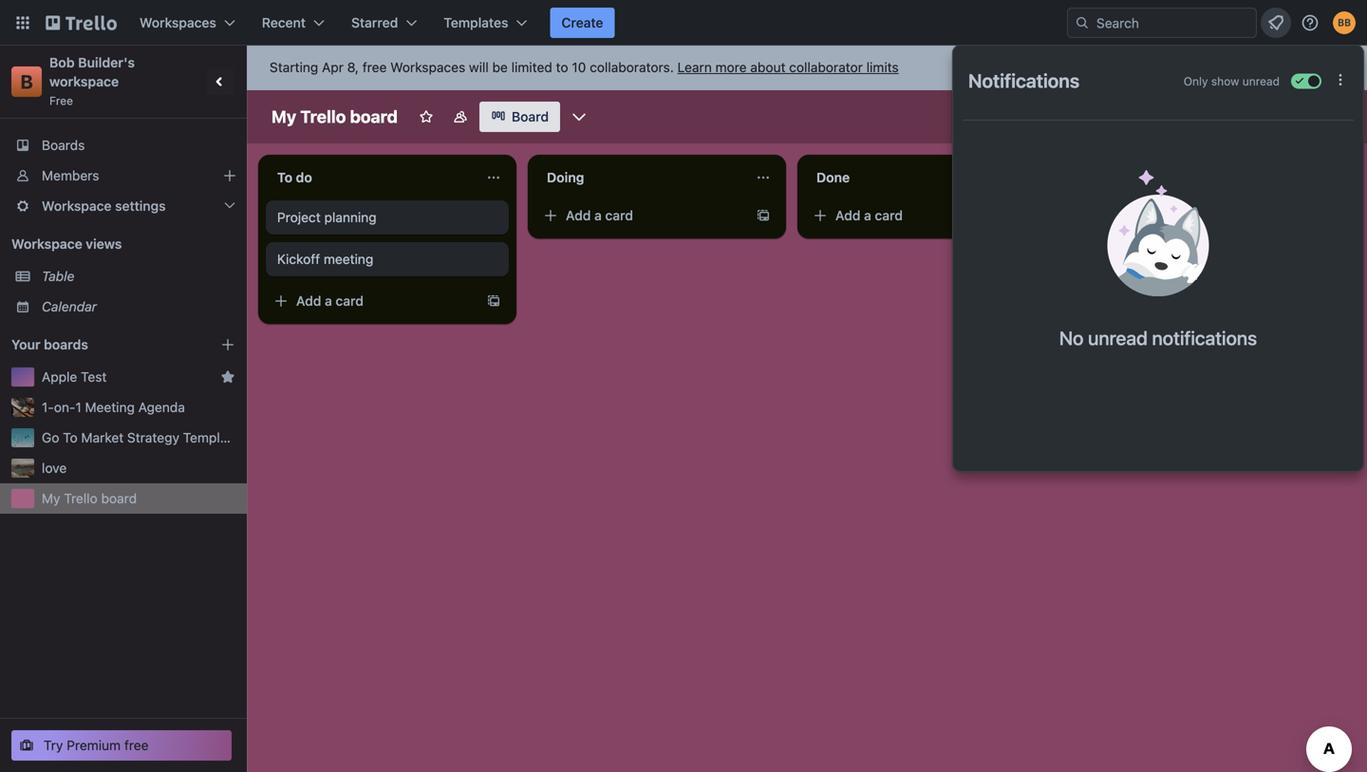 Task type: locate. For each thing, give the bounding box(es) containing it.
to
[[556, 59, 568, 75]]

add a card down 'done'
[[836, 208, 903, 223]]

0 vertical spatial to
[[277, 170, 293, 185]]

members link
[[0, 161, 247, 191]]

a down 'kickoff meeting'
[[325, 293, 332, 309]]

1 vertical spatial my
[[42, 491, 60, 506]]

add down 'done'
[[836, 208, 861, 223]]

workspace settings button
[[0, 191, 247, 221]]

add down doing
[[566, 208, 591, 223]]

calendar link
[[42, 297, 236, 316]]

add a card
[[566, 208, 633, 223], [836, 208, 903, 223], [296, 293, 364, 309]]

create
[[562, 15, 604, 30]]

doing
[[547, 170, 584, 185]]

project planning
[[277, 209, 377, 225]]

power ups image
[[1068, 109, 1084, 124]]

1 horizontal spatial create from template… image
[[756, 208, 771, 223]]

workspace for workspace settings
[[42, 198, 112, 214]]

0 horizontal spatial my trello board
[[42, 491, 137, 506]]

workspace
[[42, 198, 112, 214], [11, 236, 82, 252]]

workspaces up star or unstar board icon
[[390, 59, 466, 75]]

will
[[469, 59, 489, 75]]

board link
[[480, 102, 560, 132]]

1 vertical spatial workspaces
[[390, 59, 466, 75]]

back to home image
[[46, 8, 117, 38]]

0 vertical spatial bob builder (bobbuilder40) image
[[1333, 11, 1356, 34]]

trello down "love"
[[64, 491, 98, 506]]

0 horizontal spatial unread
[[1089, 327, 1148, 349]]

workspace up the table
[[11, 236, 82, 252]]

bob builder's workspace free
[[49, 55, 138, 107]]

0 horizontal spatial my
[[42, 491, 60, 506]]

boards link
[[0, 130, 247, 161]]

add a card down 'kickoff meeting'
[[296, 293, 364, 309]]

free right the 8, on the top
[[363, 59, 387, 75]]

to inside text field
[[277, 170, 293, 185]]

1 vertical spatial trello
[[64, 491, 98, 506]]

my
[[272, 106, 296, 127], [42, 491, 60, 506]]

add
[[1102, 168, 1127, 183], [566, 208, 591, 223], [836, 208, 861, 223], [296, 293, 321, 309]]

board
[[350, 106, 398, 127], [101, 491, 137, 506]]

workspaces up the workspace navigation collapse icon
[[140, 15, 216, 30]]

filters button
[[1129, 102, 1202, 132]]

1 horizontal spatial card
[[605, 208, 633, 223]]

trello down apr
[[300, 106, 346, 127]]

card
[[605, 208, 633, 223], [875, 208, 903, 223], [336, 293, 364, 309]]

bob builder (bobbuilder40) image down only show unread
[[1216, 104, 1243, 130]]

0 horizontal spatial create from template… image
[[486, 293, 501, 309]]

my down starting
[[272, 106, 296, 127]]

0 vertical spatial free
[[363, 59, 387, 75]]

add a card button down kickoff meeting link
[[266, 286, 475, 316]]

my trello board inside my trello board 'link'
[[42, 491, 137, 506]]

board inside 'link'
[[101, 491, 137, 506]]

1 horizontal spatial workspaces
[[390, 59, 466, 75]]

board left star or unstar board icon
[[350, 106, 398, 127]]

show
[[1212, 75, 1240, 88]]

workspaces
[[140, 15, 216, 30], [390, 59, 466, 75]]

my trello board inside my trello board text box
[[272, 106, 398, 127]]

1 horizontal spatial my
[[272, 106, 296, 127]]

to right go
[[63, 430, 78, 445]]

1 horizontal spatial trello
[[300, 106, 346, 127]]

market
[[81, 430, 124, 445]]

0 vertical spatial workspace
[[42, 198, 112, 214]]

create from template… image
[[756, 208, 771, 223], [486, 293, 501, 309]]

workspace inside 'popup button'
[[42, 198, 112, 214]]

workspace down members
[[42, 198, 112, 214]]

to
[[277, 170, 293, 185], [63, 430, 78, 445]]

0 horizontal spatial board
[[101, 491, 137, 506]]

planning
[[324, 209, 377, 225]]

add a card for leftmost add a card button
[[296, 293, 364, 309]]

a down doing text field
[[595, 208, 602, 223]]

apple test link
[[42, 368, 213, 387]]

create button
[[550, 8, 615, 38]]

0 horizontal spatial free
[[124, 737, 149, 753]]

0 horizontal spatial trello
[[64, 491, 98, 506]]

starred icon image
[[220, 369, 236, 385]]

0 horizontal spatial workspaces
[[140, 15, 216, 30]]

customize views image
[[570, 107, 589, 126]]

try premium free button
[[11, 730, 232, 761]]

add a card button down done text field
[[805, 200, 1014, 231]]

limited
[[512, 59, 553, 75]]

free
[[49, 94, 73, 107]]

2 horizontal spatial card
[[875, 208, 903, 223]]

filters
[[1158, 109, 1196, 124]]

0 horizontal spatial card
[[336, 293, 364, 309]]

1 vertical spatial unread
[[1089, 327, 1148, 349]]

bob builder (bobbuilder40) image right open information menu image
[[1333, 11, 1356, 34]]

unread right "no"
[[1089, 327, 1148, 349]]

show menu image
[[1332, 107, 1351, 126]]

1 vertical spatial bob builder (bobbuilder40) image
[[1216, 104, 1243, 130]]

0 vertical spatial trello
[[300, 106, 346, 127]]

go to market strategy template link
[[42, 428, 239, 447]]

1 horizontal spatial add a card
[[566, 208, 633, 223]]

starred button
[[340, 8, 429, 38]]

add inside add another list button
[[1102, 168, 1127, 183]]

add left another
[[1102, 168, 1127, 183]]

collaborator
[[789, 59, 863, 75]]

Search field
[[1090, 9, 1256, 37]]

a down done text field
[[864, 208, 872, 223]]

trello
[[300, 106, 346, 127], [64, 491, 98, 506]]

done
[[817, 170, 850, 185]]

kickoff meeting
[[277, 251, 374, 267]]

my trello board down apr
[[272, 106, 398, 127]]

template
[[183, 430, 239, 445]]

1 horizontal spatial my trello board
[[272, 106, 398, 127]]

board down love link
[[101, 491, 137, 506]]

my inside my trello board 'link'
[[42, 491, 60, 506]]

card down meeting
[[336, 293, 364, 309]]

1 vertical spatial my trello board
[[42, 491, 137, 506]]

0 horizontal spatial add a card
[[296, 293, 364, 309]]

2 horizontal spatial add a card button
[[805, 200, 1014, 231]]

0 vertical spatial workspaces
[[140, 15, 216, 30]]

primary element
[[0, 0, 1368, 46]]

apr
[[322, 59, 344, 75]]

go
[[42, 430, 59, 445]]

agenda
[[138, 399, 185, 415]]

automation image
[[1095, 102, 1122, 128]]

1 vertical spatial free
[[124, 737, 149, 753]]

your boards with 5 items element
[[11, 333, 192, 356]]

0 notifications image
[[1265, 11, 1288, 34]]

create from template… image for middle add a card button
[[756, 208, 771, 223]]

add a card for right add a card button
[[836, 208, 903, 223]]

0 horizontal spatial bob builder (bobbuilder40) image
[[1216, 104, 1243, 130]]

0 vertical spatial my trello board
[[272, 106, 398, 127]]

add another list button
[[1067, 155, 1326, 197]]

meeting
[[85, 399, 135, 415]]

1 vertical spatial create from template… image
[[486, 293, 501, 309]]

workspace for workspace views
[[11, 236, 82, 252]]

my trello board down "love"
[[42, 491, 137, 506]]

b link
[[11, 66, 42, 97]]

my trello board link
[[42, 489, 236, 508]]

card down done text field
[[875, 208, 903, 223]]

Board name text field
[[262, 102, 407, 132]]

2 horizontal spatial add a card
[[836, 208, 903, 223]]

1 horizontal spatial add a card button
[[536, 200, 745, 231]]

1 vertical spatial workspace
[[11, 236, 82, 252]]

add for middle add a card button
[[566, 208, 591, 223]]

0 vertical spatial board
[[350, 106, 398, 127]]

learn more about collaborator limits link
[[678, 59, 899, 75]]

add a card down doing
[[566, 208, 633, 223]]

add down the kickoff
[[296, 293, 321, 309]]

be
[[492, 59, 508, 75]]

1 vertical spatial to
[[63, 430, 78, 445]]

card down doing text field
[[605, 208, 633, 223]]

free
[[363, 59, 387, 75], [124, 737, 149, 753]]

templates
[[444, 15, 509, 30]]

learn
[[678, 59, 712, 75]]

my trello board
[[272, 106, 398, 127], [42, 491, 137, 506]]

0 vertical spatial my
[[272, 106, 296, 127]]

1 horizontal spatial board
[[350, 106, 398, 127]]

trello inside text box
[[300, 106, 346, 127]]

free inside button
[[124, 737, 149, 753]]

b
[[20, 70, 33, 93]]

my down "love"
[[42, 491, 60, 506]]

add a card button down doing text field
[[536, 200, 745, 231]]

1 horizontal spatial unread
[[1243, 75, 1280, 88]]

premium
[[67, 737, 121, 753]]

0 vertical spatial create from template… image
[[756, 208, 771, 223]]

1 horizontal spatial to
[[277, 170, 293, 185]]

2 horizontal spatial a
[[864, 208, 872, 223]]

no unread notifications
[[1060, 327, 1258, 349]]

workspace
[[49, 74, 119, 89]]

your
[[11, 337, 40, 352]]

workspace navigation collapse icon image
[[207, 68, 234, 95]]

about
[[751, 59, 786, 75]]

free right premium
[[124, 737, 149, 753]]

bob builder (bobbuilder40) image
[[1333, 11, 1356, 34], [1216, 104, 1243, 130]]

add a card button
[[536, 200, 745, 231], [805, 200, 1014, 231], [266, 286, 475, 316]]

unread right show
[[1243, 75, 1280, 88]]

card for leftmost add a card button
[[336, 293, 364, 309]]

1 vertical spatial board
[[101, 491, 137, 506]]

to left do
[[277, 170, 293, 185]]

add board image
[[220, 337, 236, 352]]

notifications
[[1153, 327, 1258, 349]]



Task type: describe. For each thing, give the bounding box(es) containing it.
apple
[[42, 369, 77, 385]]

builder's
[[78, 55, 135, 70]]

add another list
[[1102, 168, 1201, 183]]

more
[[716, 59, 747, 75]]

1 horizontal spatial free
[[363, 59, 387, 75]]

card for middle add a card button
[[605, 208, 633, 223]]

recent button
[[251, 8, 336, 38]]

another
[[1130, 168, 1179, 183]]

my inside my trello board text box
[[272, 106, 296, 127]]

try
[[44, 737, 63, 753]]

kickoff
[[277, 251, 320, 267]]

starred
[[351, 15, 398, 30]]

0 horizontal spatial add a card button
[[266, 286, 475, 316]]

try premium free
[[44, 737, 149, 753]]

do
[[296, 170, 312, 185]]

1 horizontal spatial a
[[595, 208, 602, 223]]

only
[[1184, 75, 1209, 88]]

Done text field
[[805, 162, 1018, 193]]

starting
[[270, 59, 318, 75]]

workspace views
[[11, 236, 122, 252]]

add for right add a card button
[[836, 208, 861, 223]]

board
[[512, 109, 549, 124]]

starting apr 8, free workspaces will be limited to 10 collaborators. learn more about collaborator limits
[[270, 59, 899, 75]]

0 horizontal spatial a
[[325, 293, 332, 309]]

share button
[[1249, 102, 1323, 132]]

8,
[[347, 59, 359, 75]]

templates button
[[432, 8, 539, 38]]

to do
[[277, 170, 312, 185]]

1
[[75, 399, 81, 415]]

on-
[[54, 399, 75, 415]]

table link
[[42, 267, 236, 286]]

workspace settings
[[42, 198, 166, 214]]

project
[[277, 209, 321, 225]]

love link
[[42, 459, 236, 478]]

create from template… image for leftmost add a card button
[[486, 293, 501, 309]]

board inside text box
[[350, 106, 398, 127]]

taco image
[[1108, 170, 1209, 296]]

collaborators.
[[590, 59, 674, 75]]

1 horizontal spatial bob builder (bobbuilder40) image
[[1333, 11, 1356, 34]]

share
[[1275, 109, 1312, 124]]

star or unstar board image
[[419, 109, 434, 124]]

views
[[86, 236, 122, 252]]

only show unread
[[1184, 75, 1280, 88]]

love
[[42, 460, 67, 476]]

trello inside 'link'
[[64, 491, 98, 506]]

1-on-1 meeting agenda link
[[42, 398, 236, 417]]

10
[[572, 59, 586, 75]]

0 vertical spatial unread
[[1243, 75, 1280, 88]]

strategy
[[127, 430, 179, 445]]

Doing text field
[[536, 162, 748, 193]]

0 horizontal spatial to
[[63, 430, 78, 445]]

meeting
[[324, 251, 374, 267]]

boards
[[44, 337, 88, 352]]

add for leftmost add a card button
[[296, 293, 321, 309]]

bob builder's workspace link
[[49, 55, 138, 89]]

your boards
[[11, 337, 88, 352]]

apple test
[[42, 369, 107, 385]]

no
[[1060, 327, 1084, 349]]

workspaces inside workspaces popup button
[[140, 15, 216, 30]]

workspace visible image
[[453, 109, 468, 124]]

notifications
[[969, 69, 1080, 92]]

kickoff meeting link
[[277, 250, 498, 269]]

list
[[1182, 168, 1201, 183]]

members
[[42, 168, 99, 183]]

To do text field
[[266, 162, 479, 193]]

open information menu image
[[1301, 13, 1320, 32]]

boards
[[42, 137, 85, 153]]

settings
[[115, 198, 166, 214]]

card for right add a card button
[[875, 208, 903, 223]]

calendar
[[42, 299, 97, 314]]

1-on-1 meeting agenda
[[42, 399, 185, 415]]

project planning link
[[277, 208, 498, 227]]

limits
[[867, 59, 899, 75]]

test
[[81, 369, 107, 385]]

add a card for middle add a card button
[[566, 208, 633, 223]]

workspaces button
[[128, 8, 247, 38]]

1-
[[42, 399, 54, 415]]

go to market strategy template
[[42, 430, 239, 445]]

search image
[[1075, 15, 1090, 30]]

table
[[42, 268, 75, 284]]

recent
[[262, 15, 306, 30]]

bob
[[49, 55, 75, 70]]



Task type: vqa. For each thing, say whether or not it's contained in the screenshot.
If you set your email frequency to 'Periodically' or 'Instantly', you can choose to receive emails about: at top
no



